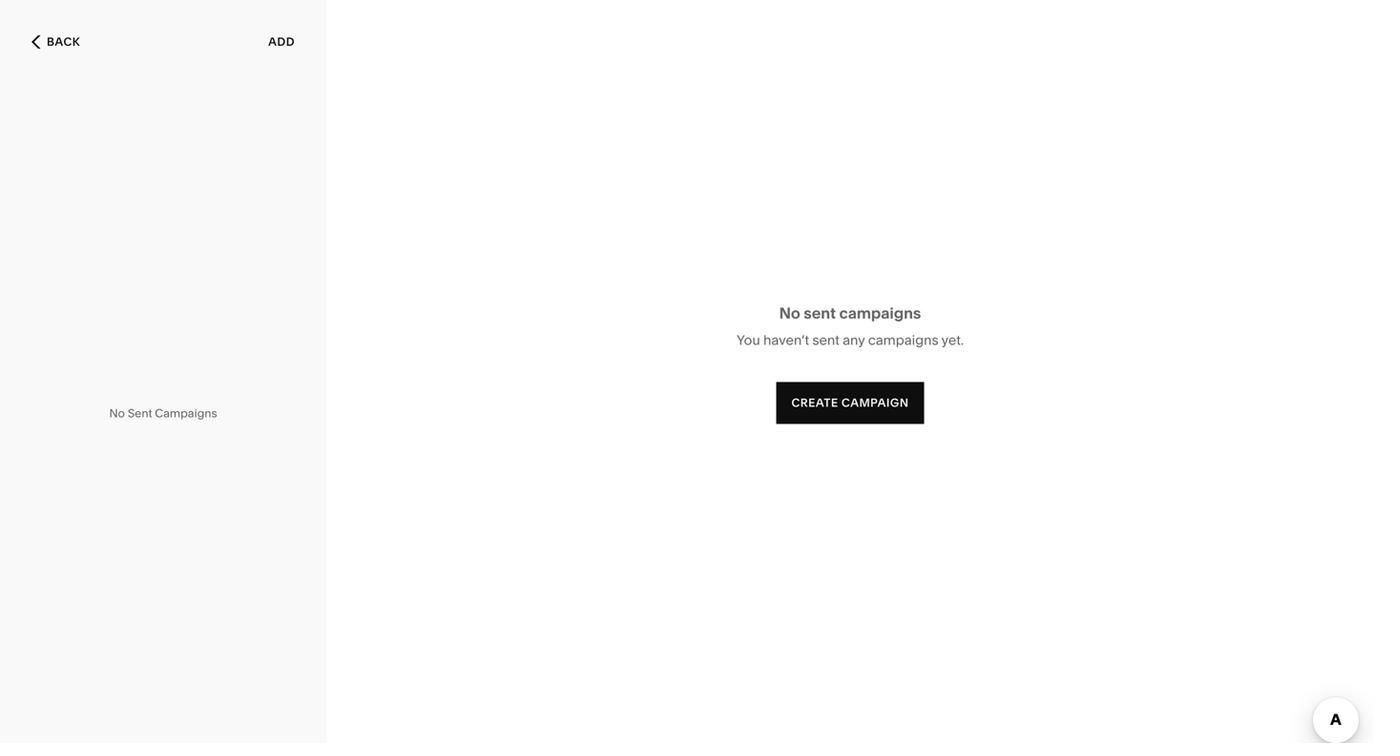 Task type: locate. For each thing, give the bounding box(es) containing it.
yet.
[[942, 332, 964, 348]]

back button
[[26, 21, 86, 63]]

campaign
[[842, 396, 909, 410]]

create campaign
[[791, 396, 909, 410]]

campaigns up any
[[839, 304, 921, 323]]

no
[[779, 304, 800, 323], [109, 406, 125, 420]]

1 vertical spatial sent
[[812, 332, 839, 348]]

1 vertical spatial no
[[109, 406, 125, 420]]

add button
[[268, 25, 295, 59]]

0 vertical spatial no
[[779, 304, 800, 323]]

campaigns
[[839, 304, 921, 323], [868, 332, 939, 348]]

sent
[[128, 406, 152, 420]]

no left sent
[[109, 406, 125, 420]]

add
[[268, 35, 295, 49]]

sent
[[804, 304, 836, 323], [812, 332, 839, 348]]

campaigns left yet.
[[868, 332, 939, 348]]

1 horizontal spatial no
[[779, 304, 800, 323]]

1 vertical spatial campaigns
[[868, 332, 939, 348]]

no sent campaigns you haven't sent any campaigns yet.
[[737, 304, 964, 348]]

no up haven't
[[779, 304, 800, 323]]

campaigns
[[155, 406, 217, 420]]

create campaign button
[[776, 382, 924, 424]]

sent left any
[[812, 332, 839, 348]]

sent up haven't
[[804, 304, 836, 323]]

no inside no sent campaigns you haven't sent any campaigns yet.
[[779, 304, 800, 323]]

any
[[843, 332, 865, 348]]

0 horizontal spatial no
[[109, 406, 125, 420]]



Task type: vqa. For each thing, say whether or not it's contained in the screenshot.
the No Sent Campaigns
yes



Task type: describe. For each thing, give the bounding box(es) containing it.
create
[[791, 396, 838, 410]]

haven't
[[763, 332, 809, 348]]

no sent campaigns
[[109, 406, 217, 420]]

back
[[47, 35, 80, 49]]

0 vertical spatial campaigns
[[839, 304, 921, 323]]

0 vertical spatial sent
[[804, 304, 836, 323]]

you
[[737, 332, 760, 348]]

no for sent
[[109, 406, 125, 420]]

no for sent
[[779, 304, 800, 323]]



